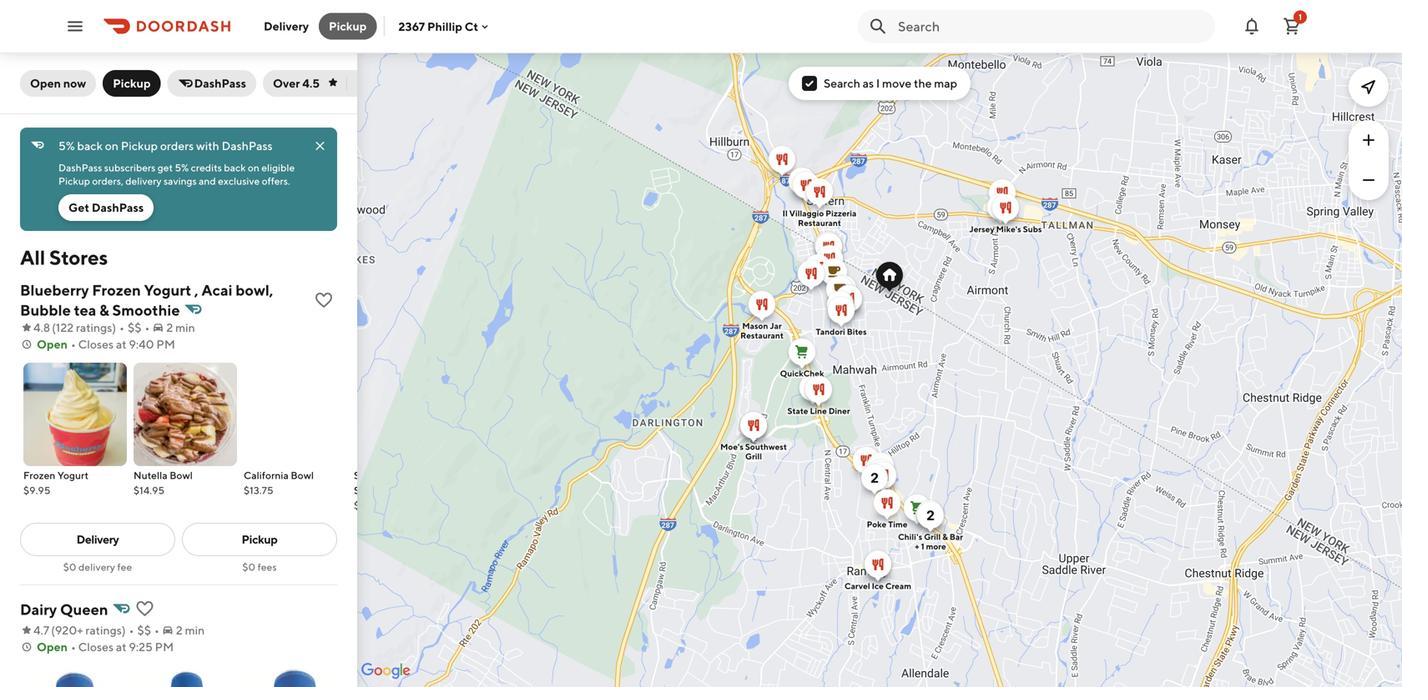 Task type: vqa. For each thing, say whether or not it's contained in the screenshot.
1st at from the bottom
yes



Task type: describe. For each thing, give the bounding box(es) containing it.
9:25
[[129, 641, 153, 654]]

frozen inside the blueberry frozen yogurt , acai bowl, bubble tea & smoothie
[[92, 281, 141, 299]]

and
[[199, 175, 216, 187]]

stores
[[49, 246, 108, 270]]

open for blueberry
[[37, 338, 68, 351]]

fees
[[258, 562, 277, 573]]

orders
[[160, 139, 194, 153]]

2367 phillip ct button
[[399, 19, 492, 33]]

over 4.5 button
[[263, 70, 374, 97]]

fee
[[117, 562, 132, 573]]

dashpass inside dashpass subscribers get 5% credits back on eligible pickup orders, delivery savings and exclusive offers.
[[58, 162, 102, 174]]

phillip
[[427, 19, 462, 33]]

dashpass up exclusive
[[222, 139, 273, 153]]

2367 phillip ct
[[399, 19, 478, 33]]

the
[[914, 76, 932, 90]]

orders,
[[92, 175, 123, 187]]

$13.75
[[244, 485, 274, 497]]

get dashpass button
[[58, 194, 154, 221]]

$0 fees
[[242, 562, 277, 573]]

min for frozen
[[175, 321, 195, 335]]

back inside dashpass subscribers get 5% credits back on eligible pickup orders, delivery savings and exclusive offers.
[[224, 162, 246, 174]]

credits
[[191, 162, 222, 174]]

dashpass button
[[167, 70, 256, 97]]

all
[[20, 246, 45, 270]]

map region
[[252, 3, 1402, 688]]

at for queen
[[116, 641, 126, 654]]

122
[[56, 321, 74, 335]]

savings
[[164, 175, 197, 187]]

open menu image
[[65, 16, 85, 36]]

closes for queen
[[78, 641, 114, 654]]

frozen inside frozen yogurt $9.95
[[23, 470, 55, 482]]

,
[[194, 281, 198, 299]]

• up 9:40
[[145, 321, 150, 335]]

• down the 122
[[71, 338, 76, 351]]

california bowl $13.75
[[244, 470, 314, 497]]

delivery link
[[20, 523, 175, 557]]

( 122 ratings )
[[52, 321, 116, 335]]

strawberry
[[354, 470, 405, 482]]

920+
[[55, 624, 83, 638]]

dairy queen
[[20, 601, 108, 619]]

acai
[[201, 281, 232, 299]]

2 items, open order cart image
[[1282, 16, 1302, 36]]

california
[[244, 470, 289, 482]]

average rating of 4.8 out of 5 element
[[20, 320, 50, 336]]

open now button
[[20, 70, 96, 97]]

pm for frozen
[[156, 338, 175, 351]]

nutella bowl $14.95
[[134, 470, 193, 497]]

get
[[68, 201, 89, 215]]

i
[[876, 76, 880, 90]]

delivery button
[[254, 13, 319, 40]]

search as i move the map
[[824, 76, 957, 90]]

min for queen
[[185, 624, 205, 638]]

$0 delivery fee
[[63, 562, 132, 573]]

yogurt inside frozen yogurt $9.95
[[58, 470, 89, 482]]

zoom out image
[[1359, 170, 1379, 190]]

open inside button
[[30, 76, 61, 90]]

smoothie inside the blueberry frozen yogurt , acai bowl, bubble tea & smoothie
[[112, 301, 180, 319]]

• up open • closes at 9:40 pm
[[119, 321, 124, 335]]

4.8
[[33, 321, 50, 335]]

click to add this store to your saved list image
[[314, 290, 334, 311]]

4.7
[[33, 624, 49, 638]]

ratings for frozen
[[76, 321, 112, 335]]

open now
[[30, 76, 86, 90]]

strawberry & banana smoothie $8.25
[[354, 470, 450, 512]]

average rating of 4.7 out of 5 element
[[20, 623, 49, 639]]

) for frozen
[[112, 321, 116, 335]]

delivery for delivery button
[[264, 19, 309, 33]]

queen
[[60, 601, 108, 619]]

over 4.5
[[273, 76, 320, 90]]

1 horizontal spatial pickup button
[[319, 13, 377, 40]]

recenter the map image
[[1359, 77, 1379, 97]]

ct
[[465, 19, 478, 33]]

2 for queen
[[176, 624, 183, 638]]

5% back on pickup orders with dashpass
[[58, 139, 273, 153]]

1 inside button
[[1299, 12, 1302, 22]]

$$ for frozen
[[128, 321, 141, 335]]

move
[[882, 76, 912, 90]]

0 horizontal spatial back
[[77, 139, 103, 153]]

2367
[[399, 19, 425, 33]]

blueberry frozen yogurt , acai bowl, bubble tea & smoothie
[[20, 281, 273, 319]]

dairy
[[20, 601, 57, 619]]

search
[[824, 76, 860, 90]]

get dashpass
[[68, 201, 144, 215]]



Task type: locate. For each thing, give the bounding box(es) containing it.
pickup right now
[[113, 76, 151, 90]]

pm
[[156, 338, 175, 351], [155, 641, 174, 654]]

1 horizontal spatial delivery
[[264, 19, 309, 33]]

0 vertical spatial (
[[52, 321, 56, 335]]

( right 4.8
[[52, 321, 56, 335]]

delivery for delivery link
[[76, 533, 119, 547]]

delivery up $0 delivery fee
[[76, 533, 119, 547]]

0 vertical spatial pickup button
[[319, 13, 377, 40]]

1 vertical spatial ratings
[[85, 624, 122, 638]]

tandori bites
[[816, 327, 867, 337], [816, 327, 867, 337]]

$0
[[63, 562, 76, 573], [242, 562, 256, 573]]

at left 9:25
[[116, 641, 126, 654]]

jar
[[770, 321, 782, 331], [770, 321, 782, 331]]

2 bowl from the left
[[291, 470, 314, 482]]

smoothie down strawberry
[[354, 485, 398, 497]]

open • closes at 9:25 pm
[[37, 641, 174, 654]]

nutella
[[134, 470, 168, 482]]

map
[[934, 76, 957, 90]]

1 vertical spatial pickup button
[[103, 70, 161, 97]]

pickup button right now
[[103, 70, 161, 97]]

0 horizontal spatial 5%
[[58, 139, 75, 153]]

jersey
[[970, 225, 995, 234], [970, 225, 995, 234]]

now
[[63, 76, 86, 90]]

yogurt left ,
[[144, 281, 191, 299]]

ratings down tea
[[76, 321, 112, 335]]

$0 for pickup
[[242, 562, 256, 573]]

( 920+ ratings )
[[51, 624, 126, 638]]

0 horizontal spatial frozen
[[23, 470, 55, 482]]

bowl inside nutella bowl $14.95
[[170, 470, 193, 482]]

bubble
[[20, 301, 71, 319]]

state line diner
[[788, 407, 850, 416], [788, 407, 850, 416]]

0 vertical spatial $$
[[128, 321, 141, 335]]

0 vertical spatial delivery
[[125, 175, 162, 187]]

Search as I move the map checkbox
[[802, 76, 817, 91]]

• down 920+ at the left bottom of page
[[71, 641, 76, 654]]

back
[[77, 139, 103, 153], [224, 162, 246, 174]]

as
[[863, 76, 874, 90]]

closes for frozen
[[78, 338, 114, 351]]

pickup right delivery button
[[329, 19, 367, 33]]

smoothie up 9:40
[[112, 301, 180, 319]]

• $$
[[119, 321, 141, 335], [129, 624, 151, 638]]

smoothie
[[112, 301, 180, 319], [354, 485, 398, 497]]

1 vertical spatial frozen
[[23, 470, 55, 482]]

open • closes at 9:40 pm
[[37, 338, 175, 351]]

exclusive
[[218, 175, 260, 187]]

bowl inside california bowl $13.75
[[291, 470, 314, 482]]

1 horizontal spatial )
[[122, 624, 126, 638]]

frozen yogurt image
[[23, 363, 127, 467]]

1 button
[[1275, 10, 1309, 43]]

2 min for queen
[[176, 624, 205, 638]]

0 vertical spatial smoothie
[[112, 301, 180, 319]]

yogurt inside the blueberry frozen yogurt , acai bowl, bubble tea & smoothie
[[144, 281, 191, 299]]

• up 9:25
[[129, 624, 134, 638]]

pickup button left 2367
[[319, 13, 377, 40]]

$14.95
[[134, 485, 165, 497]]

bowl right nutella
[[170, 470, 193, 482]]

0 vertical spatial 5%
[[58, 139, 75, 153]]

1 vertical spatial delivery
[[76, 533, 119, 547]]

1 horizontal spatial back
[[224, 162, 246, 174]]

zoom in image
[[1359, 130, 1379, 150]]

all stores
[[20, 246, 108, 270]]

smoothie inside strawberry & banana smoothie $8.25
[[354, 485, 398, 497]]

0 vertical spatial back
[[77, 139, 103, 153]]

banana
[[415, 470, 450, 482]]

bowl right california on the bottom of page
[[291, 470, 314, 482]]

2 vertical spatial open
[[37, 641, 68, 654]]

tea
[[74, 301, 96, 319]]

1 closes from the top
[[78, 338, 114, 351]]

notification bell image
[[1242, 16, 1262, 36]]

ratings for queen
[[85, 624, 122, 638]]

0 vertical spatial min
[[175, 321, 195, 335]]

dashpass up with
[[194, 76, 246, 90]]

0 vertical spatial )
[[112, 321, 116, 335]]

delivery
[[264, 19, 309, 33], [76, 533, 119, 547]]

1 vertical spatial yogurt
[[58, 470, 89, 482]]

pickup up subscribers
[[121, 139, 158, 153]]

0 horizontal spatial delivery
[[78, 562, 115, 573]]

0 horizontal spatial yogurt
[[58, 470, 89, 482]]

pickup
[[329, 19, 367, 33], [113, 76, 151, 90], [121, 139, 158, 153], [58, 175, 90, 187], [242, 533, 278, 547]]

$$ for queen
[[137, 624, 151, 638]]

pickup link
[[182, 523, 337, 557]]

1 vertical spatial open
[[37, 338, 68, 351]]

0 horizontal spatial delivery
[[76, 533, 119, 547]]

carvel
[[845, 582, 870, 591], [845, 582, 870, 591]]

1 vertical spatial at
[[116, 641, 126, 654]]

1 vertical spatial back
[[224, 162, 246, 174]]

• $$ for queen
[[129, 624, 151, 638]]

0 vertical spatial on
[[105, 139, 119, 153]]

eligible
[[261, 162, 295, 174]]

(
[[52, 321, 56, 335], [51, 624, 55, 638]]

open for dairy
[[37, 641, 68, 654]]

with
[[196, 139, 219, 153]]

1 vertical spatial delivery
[[78, 562, 115, 573]]

2 for frozen
[[166, 321, 173, 335]]

moe's
[[720, 442, 744, 452], [720, 442, 744, 452]]

1
[[1299, 12, 1302, 22], [921, 542, 925, 552], [921, 542, 925, 552]]

• $$ up 9:25
[[129, 624, 151, 638]]

open left now
[[30, 76, 61, 90]]

1 vertical spatial • $$
[[129, 624, 151, 638]]

1 horizontal spatial delivery
[[125, 175, 162, 187]]

bowl
[[170, 470, 193, 482], [291, 470, 314, 482]]

1 horizontal spatial bowl
[[291, 470, 314, 482]]

dashpass up the orders,
[[58, 162, 102, 174]]

delivery inside button
[[264, 19, 309, 33]]

mike's
[[996, 225, 1021, 234], [996, 225, 1021, 234]]

delivery down subscribers
[[125, 175, 162, 187]]

0 horizontal spatial $0
[[63, 562, 76, 573]]

1 bowl from the left
[[170, 470, 193, 482]]

$$
[[128, 321, 141, 335], [137, 624, 151, 638]]

1 horizontal spatial smoothie
[[354, 485, 398, 497]]

pickup button
[[319, 13, 377, 40], [103, 70, 161, 97]]

1 horizontal spatial 2
[[176, 624, 183, 638]]

0 horizontal spatial )
[[112, 321, 116, 335]]

1 vertical spatial on
[[248, 162, 259, 174]]

on up subscribers
[[105, 139, 119, 153]]

1 vertical spatial 2
[[176, 624, 183, 638]]

0 vertical spatial • $$
[[119, 321, 141, 335]]

& inside strawberry & banana smoothie $8.25
[[407, 470, 413, 482]]

2 min for frozen
[[166, 321, 195, 335]]

il villaggio pizzeria restaurant
[[783, 209, 857, 228], [783, 209, 857, 228]]

9:40
[[129, 338, 154, 351]]

delivery
[[125, 175, 162, 187], [78, 562, 115, 573]]

0 horizontal spatial bowl
[[170, 470, 193, 482]]

line
[[810, 407, 827, 416], [810, 407, 827, 416]]

( for blueberry
[[52, 321, 56, 335]]

at left 9:40
[[116, 338, 126, 351]]

closes down ( 122 ratings )
[[78, 338, 114, 351]]

diner
[[829, 407, 850, 416], [829, 407, 850, 416]]

open
[[30, 76, 61, 90], [37, 338, 68, 351], [37, 641, 68, 654]]

1 vertical spatial closes
[[78, 641, 114, 654]]

0 horizontal spatial smoothie
[[112, 301, 180, 319]]

1 vertical spatial smoothie
[[354, 485, 398, 497]]

pm right 9:40
[[156, 338, 175, 351]]

1 vertical spatial 2 min
[[176, 624, 205, 638]]

$8.25
[[354, 500, 380, 512]]

1 vertical spatial )
[[122, 624, 126, 638]]

$0 left fees
[[242, 562, 256, 573]]

2 $0 from the left
[[242, 562, 256, 573]]

back up exclusive
[[224, 162, 246, 174]]

at for frozen
[[116, 338, 126, 351]]

powered by google image
[[361, 664, 411, 680]]

1 vertical spatial min
[[185, 624, 205, 638]]

1 vertical spatial pm
[[155, 641, 174, 654]]

frozen up tea
[[92, 281, 141, 299]]

2 closes from the top
[[78, 641, 114, 654]]

1 horizontal spatial frozen
[[92, 281, 141, 299]]

•
[[119, 321, 124, 335], [145, 321, 150, 335], [71, 338, 76, 351], [129, 624, 134, 638], [154, 624, 159, 638], [71, 641, 76, 654]]

closes down ( 920+ ratings )
[[78, 641, 114, 654]]

blueberry
[[20, 281, 89, 299]]

0 vertical spatial delivery
[[264, 19, 309, 33]]

0 vertical spatial at
[[116, 338, 126, 351]]

1 horizontal spatial 5%
[[175, 162, 189, 174]]

pickup up $0 fees
[[242, 533, 278, 547]]

5% inside dashpass subscribers get 5% credits back on eligible pickup orders, delivery savings and exclusive offers.
[[175, 162, 189, 174]]

over
[[273, 76, 300, 90]]

( for dairy
[[51, 624, 55, 638]]

• $$ for frozen
[[119, 321, 141, 335]]

subscribers
[[104, 162, 156, 174]]

$$ up 9:25
[[137, 624, 151, 638]]

frozen
[[92, 281, 141, 299], [23, 470, 55, 482]]

1 horizontal spatial yogurt
[[144, 281, 191, 299]]

state
[[788, 407, 808, 416], [788, 407, 808, 416]]

pickup inside dashpass subscribers get 5% credits back on eligible pickup orders, delivery savings and exclusive offers.
[[58, 175, 90, 187]]

nutella bowl image
[[134, 363, 237, 467]]

frozen yogurt $9.95
[[23, 470, 89, 497]]

$$ up 9:40
[[128, 321, 141, 335]]

dashpass down the orders,
[[92, 201, 144, 215]]

back up the orders,
[[77, 139, 103, 153]]

ratings
[[76, 321, 112, 335], [85, 624, 122, 638]]

1 horizontal spatial $0
[[242, 562, 256, 573]]

• $$ up 9:40
[[119, 321, 141, 335]]

bowl for california bowl $13.75
[[291, 470, 314, 482]]

1 horizontal spatial on
[[248, 162, 259, 174]]

open down 4.8
[[37, 338, 68, 351]]

0 horizontal spatial pickup button
[[103, 70, 161, 97]]

1 vertical spatial $$
[[137, 624, 151, 638]]

ratings up the open • closes at 9:25 pm
[[85, 624, 122, 638]]

tandori
[[816, 327, 845, 337], [816, 327, 845, 337]]

dashpass subscribers get 5% credits back on eligible pickup orders, delivery savings and exclusive offers.
[[58, 162, 297, 187]]

pickup up get
[[58, 175, 90, 187]]

0 vertical spatial frozen
[[92, 281, 141, 299]]

1 at from the top
[[116, 338, 126, 351]]

pm for queen
[[155, 641, 174, 654]]

villaggio
[[789, 209, 824, 218], [789, 209, 824, 218]]

0 vertical spatial open
[[30, 76, 61, 90]]

dashpass
[[194, 76, 246, 90], [222, 139, 273, 153], [58, 162, 102, 174], [92, 201, 144, 215]]

delivery inside dashpass subscribers get 5% credits back on eligible pickup orders, delivery savings and exclusive offers.
[[125, 175, 162, 187]]

il
[[783, 209, 788, 218], [783, 209, 788, 218]]

5% up savings
[[175, 162, 189, 174]]

0 horizontal spatial on
[[105, 139, 119, 153]]

$0 down delivery link
[[63, 562, 76, 573]]

1 $0 from the left
[[63, 562, 76, 573]]

0 vertical spatial pm
[[156, 338, 175, 351]]

open down 4.7
[[37, 641, 68, 654]]

bowl for nutella bowl $14.95
[[170, 470, 193, 482]]

poke
[[867, 520, 887, 530], [867, 520, 887, 530]]

pizzeria
[[826, 209, 857, 218], [826, 209, 857, 218]]

0 vertical spatial yogurt
[[144, 281, 191, 299]]

1 vertical spatial (
[[51, 624, 55, 638]]

) up the open • closes at 9:25 pm
[[122, 624, 126, 638]]

$0 for delivery
[[63, 562, 76, 573]]

pm right 9:25
[[155, 641, 174, 654]]

0 vertical spatial 2 min
[[166, 321, 195, 335]]

( right 4.7
[[51, 624, 55, 638]]

southwest
[[745, 442, 787, 452], [745, 442, 787, 452]]

0 vertical spatial 2
[[166, 321, 173, 335]]

1 vertical spatial 5%
[[175, 162, 189, 174]]

subs
[[1023, 225, 1042, 234], [1023, 225, 1042, 234]]

on inside dashpass subscribers get 5% credits back on eligible pickup orders, delivery savings and exclusive offers.
[[248, 162, 259, 174]]

jersey mike's subs
[[970, 225, 1042, 234], [970, 225, 1042, 234]]

min
[[175, 321, 195, 335], [185, 624, 205, 638]]

0 vertical spatial ratings
[[76, 321, 112, 335]]

) up open • closes at 9:40 pm
[[112, 321, 116, 335]]

$9.95
[[23, 485, 50, 497]]

at
[[116, 338, 126, 351], [116, 641, 126, 654]]

click to add this store to your saved list image
[[135, 599, 155, 619]]

5% down open now button
[[58, 139, 75, 153]]

yogurt down frozen yogurt image
[[58, 470, 89, 482]]

get
[[158, 162, 173, 174]]

delivery down delivery link
[[78, 562, 115, 573]]

4.5
[[302, 76, 320, 90]]

0 horizontal spatial 2
[[166, 321, 173, 335]]

chili's
[[898, 533, 922, 542], [898, 533, 922, 542]]

) for queen
[[122, 624, 126, 638]]

frozen up $9.95
[[23, 470, 55, 482]]

2 at from the top
[[116, 641, 126, 654]]

& inside the blueberry frozen yogurt , acai bowl, bubble tea & smoothie
[[99, 301, 109, 319]]

0 vertical spatial closes
[[78, 338, 114, 351]]

bowl,
[[236, 281, 273, 299]]

Store search: begin typing to search for stores available on DoorDash text field
[[898, 17, 1205, 35]]

closes
[[78, 338, 114, 351], [78, 641, 114, 654]]

offers.
[[262, 175, 290, 187]]

mason
[[742, 321, 768, 331], [742, 321, 768, 331]]

• down click to add this store to your saved list image
[[154, 624, 159, 638]]

on up exclusive
[[248, 162, 259, 174]]

delivery up over
[[264, 19, 309, 33]]

restaurant
[[798, 218, 841, 228], [798, 218, 841, 228], [740, 331, 784, 341], [740, 331, 784, 341]]



